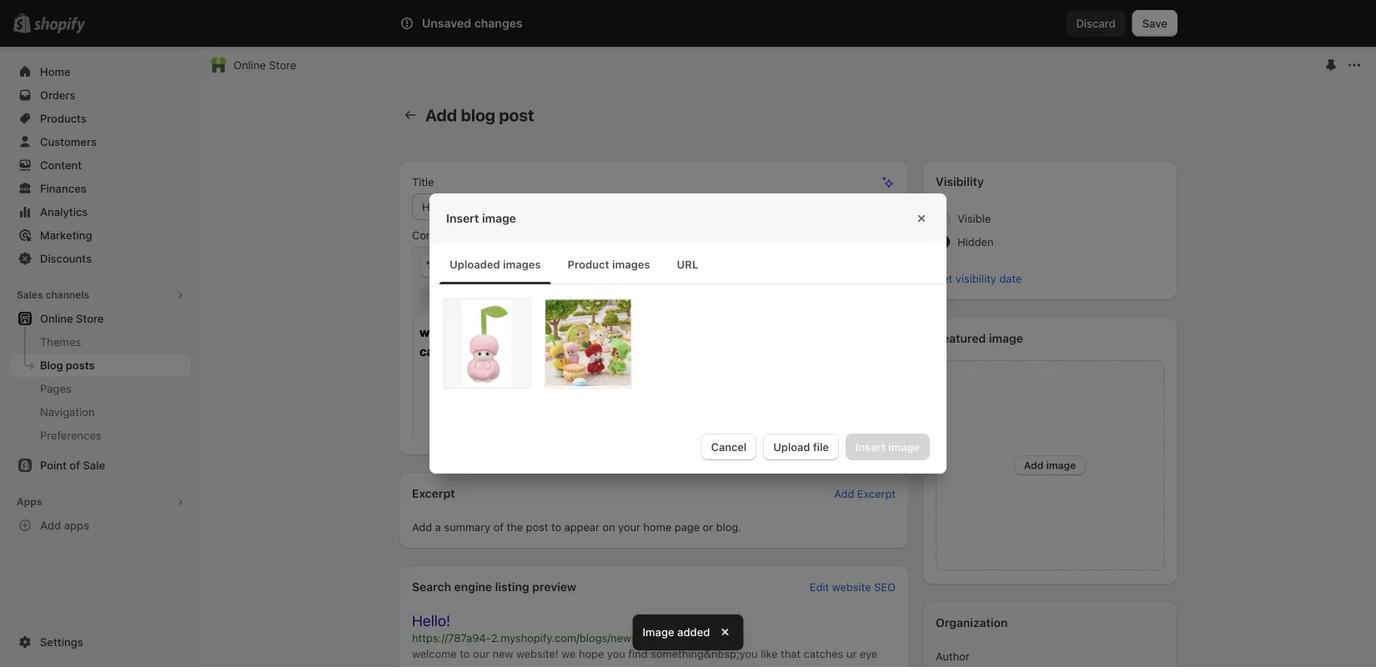 Task type: vqa. For each thing, say whether or not it's contained in the screenshot.
The "Sales"
yes



Task type: locate. For each thing, give the bounding box(es) containing it.
1 vertical spatial online store link
[[10, 307, 190, 330]]

navigation
[[40, 405, 95, 418]]

store right online store icon
[[269, 58, 296, 71]]

1 horizontal spatial online
[[234, 58, 266, 71]]

online
[[234, 58, 266, 71], [40, 312, 73, 325]]

online right online store icon
[[234, 58, 266, 71]]

1 horizontal spatial online store link
[[234, 57, 296, 73]]

add apps button
[[10, 514, 190, 537]]

online store
[[234, 58, 296, 71], [40, 312, 104, 325]]

online store link down channels
[[10, 307, 190, 330]]

apps
[[64, 519, 89, 532]]

discounts link
[[10, 247, 190, 270]]

online store right online store icon
[[234, 58, 296, 71]]

preferences
[[40, 429, 102, 442]]

online down sales channels
[[40, 312, 73, 325]]

1 horizontal spatial online store
[[234, 58, 296, 71]]

blog posts link
[[10, 354, 190, 377]]

channels
[[45, 289, 89, 301]]

blog posts
[[40, 359, 95, 372]]

online store link right online store icon
[[234, 57, 296, 73]]

0 horizontal spatial store
[[76, 312, 104, 325]]

online store image
[[210, 57, 227, 73]]

unsaved changes
[[422, 16, 523, 30]]

1 vertical spatial store
[[76, 312, 104, 325]]

online store link
[[234, 57, 296, 73], [10, 307, 190, 330]]

themes
[[40, 335, 81, 348]]

unsaved
[[422, 16, 471, 30]]

1 vertical spatial online
[[40, 312, 73, 325]]

pages link
[[10, 377, 190, 400]]

0 vertical spatial store
[[269, 58, 296, 71]]

online store down channels
[[40, 312, 104, 325]]

store down sales channels button
[[76, 312, 104, 325]]

save
[[1142, 17, 1168, 30]]

posts
[[66, 359, 95, 372]]

store
[[269, 58, 296, 71], [76, 312, 104, 325]]

0 vertical spatial online store link
[[234, 57, 296, 73]]

discard
[[1076, 17, 1116, 30]]

blog
[[40, 359, 63, 372]]

pages
[[40, 382, 72, 395]]

1 vertical spatial online store
[[40, 312, 104, 325]]

0 vertical spatial online store
[[234, 58, 296, 71]]



Task type: describe. For each thing, give the bounding box(es) containing it.
0 horizontal spatial online store
[[40, 312, 104, 325]]

save button
[[1132, 10, 1178, 37]]

sales
[[17, 289, 43, 301]]

home link
[[10, 60, 190, 83]]

themes link
[[10, 330, 190, 354]]

image added
[[643, 625, 710, 638]]

add apps
[[40, 519, 89, 532]]

discounts
[[40, 252, 92, 265]]

add
[[40, 519, 61, 532]]

apps button
[[10, 490, 190, 514]]

search
[[473, 17, 509, 30]]

apps
[[17, 496, 42, 508]]

1 horizontal spatial store
[[269, 58, 296, 71]]

0 horizontal spatial online store link
[[10, 307, 190, 330]]

search button
[[446, 10, 930, 37]]

0 horizontal spatial online
[[40, 312, 73, 325]]

navigation link
[[10, 400, 190, 424]]

image
[[643, 625, 674, 638]]

sales channels
[[17, 289, 89, 301]]

0 vertical spatial online
[[234, 58, 266, 71]]

home
[[40, 65, 71, 78]]

shopify image
[[34, 17, 85, 34]]

changes
[[474, 16, 523, 30]]

added
[[677, 625, 710, 638]]

discard button
[[1066, 10, 1126, 37]]

preferences link
[[10, 424, 190, 447]]

sales channels button
[[10, 284, 190, 307]]

settings
[[40, 636, 83, 648]]

settings link
[[10, 630, 190, 654]]



